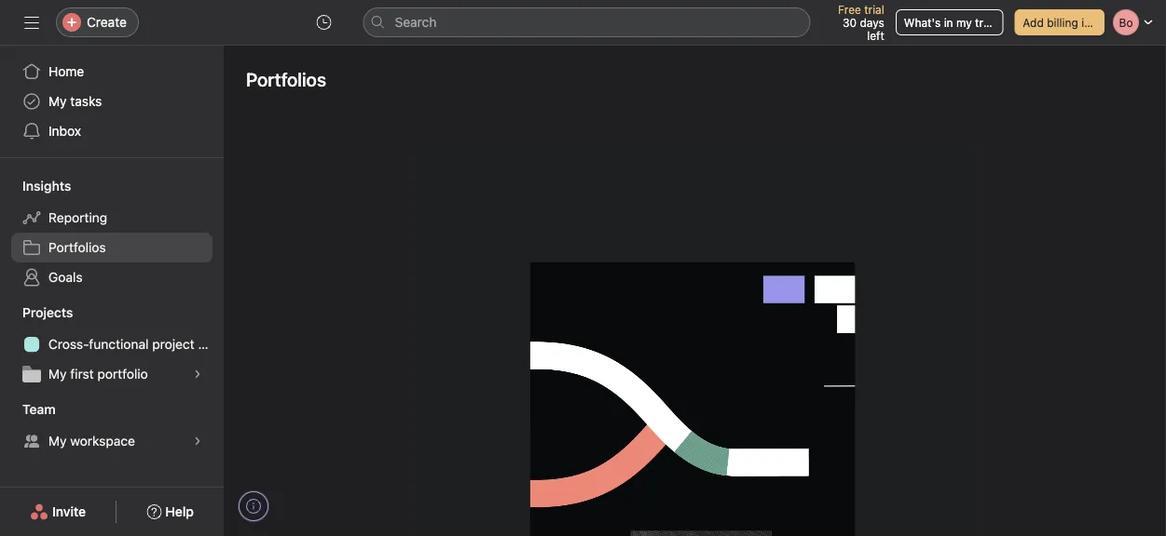 Task type: locate. For each thing, give the bounding box(es) containing it.
portfolios down history image
[[246, 68, 326, 90]]

my left tasks
[[48, 94, 67, 109]]

search
[[395, 14, 437, 30]]

1 horizontal spatial portfolios
[[246, 68, 326, 90]]

team button
[[0, 401, 56, 419]]

cross-functional project plan link
[[11, 330, 224, 360]]

0 horizontal spatial portfolios
[[48, 240, 106, 255]]

workspace
[[70, 434, 135, 449]]

create
[[87, 14, 127, 30]]

my left "first"
[[48, 367, 67, 382]]

my
[[48, 94, 67, 109], [48, 367, 67, 382], [48, 434, 67, 449]]

search list box
[[363, 7, 810, 37]]

invite button
[[18, 496, 98, 529]]

see details, my workspace image
[[192, 436, 203, 447]]

hide sidebar image
[[24, 15, 39, 30]]

1 vertical spatial my
[[48, 367, 67, 382]]

reporting link
[[11, 203, 213, 233]]

what's in my trial?
[[904, 16, 1001, 29]]

search button
[[363, 7, 810, 37]]

my workspace link
[[11, 427, 213, 457]]

my inside global element
[[48, 94, 67, 109]]

home
[[48, 64, 84, 79]]

teams element
[[0, 393, 224, 460]]

create button
[[56, 7, 139, 37]]

tasks
[[70, 94, 102, 109]]

my down the team
[[48, 434, 67, 449]]

my tasks
[[48, 94, 102, 109]]

2 vertical spatial my
[[48, 434, 67, 449]]

portfolios
[[246, 68, 326, 90], [48, 240, 106, 255]]

my for my tasks
[[48, 94, 67, 109]]

goals link
[[11, 263, 213, 293]]

2 my from the top
[[48, 367, 67, 382]]

info
[[1082, 16, 1101, 29]]

1 my from the top
[[48, 94, 67, 109]]

free trial 30 days left
[[838, 3, 884, 42]]

my inside teams element
[[48, 434, 67, 449]]

my tasks link
[[11, 87, 213, 117]]

projects element
[[0, 296, 224, 393]]

1 vertical spatial portfolios
[[48, 240, 106, 255]]

history image
[[316, 15, 331, 30]]

3 my from the top
[[48, 434, 67, 449]]

my inside projects element
[[48, 367, 67, 382]]

0 vertical spatial my
[[48, 94, 67, 109]]

portfolios inside insights element
[[48, 240, 106, 255]]

what's in my trial? button
[[896, 9, 1003, 35]]

30
[[843, 16, 857, 29]]

portfolios down reporting
[[48, 240, 106, 255]]

what's
[[904, 16, 941, 29]]



Task type: vqa. For each thing, say whether or not it's contained in the screenshot.
Completed option associated with 2️⃣
no



Task type: describe. For each thing, give the bounding box(es) containing it.
global element
[[0, 46, 224, 158]]

projects button
[[0, 304, 73, 323]]

cross-functional project plan
[[48, 337, 224, 352]]

add billing info
[[1023, 16, 1101, 29]]

add billing info button
[[1014, 9, 1105, 35]]

free
[[838, 3, 861, 16]]

help
[[165, 505, 194, 520]]

billing
[[1047, 16, 1078, 29]]

inbox link
[[11, 117, 213, 146]]

my for my workspace
[[48, 434, 67, 449]]

first
[[70, 367, 94, 382]]

goals
[[48, 270, 83, 285]]

0 vertical spatial portfolios
[[246, 68, 326, 90]]

my first portfolio
[[48, 367, 148, 382]]

see details, my first portfolio image
[[192, 369, 203, 380]]

insights element
[[0, 170, 224, 296]]

functional
[[89, 337, 149, 352]]

plan
[[198, 337, 224, 352]]

projects
[[22, 305, 73, 321]]

in
[[944, 16, 953, 29]]

insights button
[[0, 177, 71, 196]]

portfolios link
[[11, 233, 213, 263]]

trial?
[[975, 16, 1001, 29]]

my for my first portfolio
[[48, 367, 67, 382]]

insights
[[22, 179, 71, 194]]

reporting
[[48, 210, 107, 226]]

inbox
[[48, 124, 81, 139]]

cross-
[[48, 337, 89, 352]]

left
[[867, 29, 884, 42]]

my first portfolio link
[[11, 360, 213, 390]]

add
[[1023, 16, 1044, 29]]

days
[[860, 16, 884, 29]]

home link
[[11, 57, 213, 87]]

my
[[956, 16, 972, 29]]

team
[[22, 402, 56, 418]]

portfolio
[[97, 367, 148, 382]]

help button
[[134, 496, 206, 529]]

trial
[[864, 3, 884, 16]]

project
[[152, 337, 195, 352]]

invite
[[52, 505, 86, 520]]

my workspace
[[48, 434, 135, 449]]



